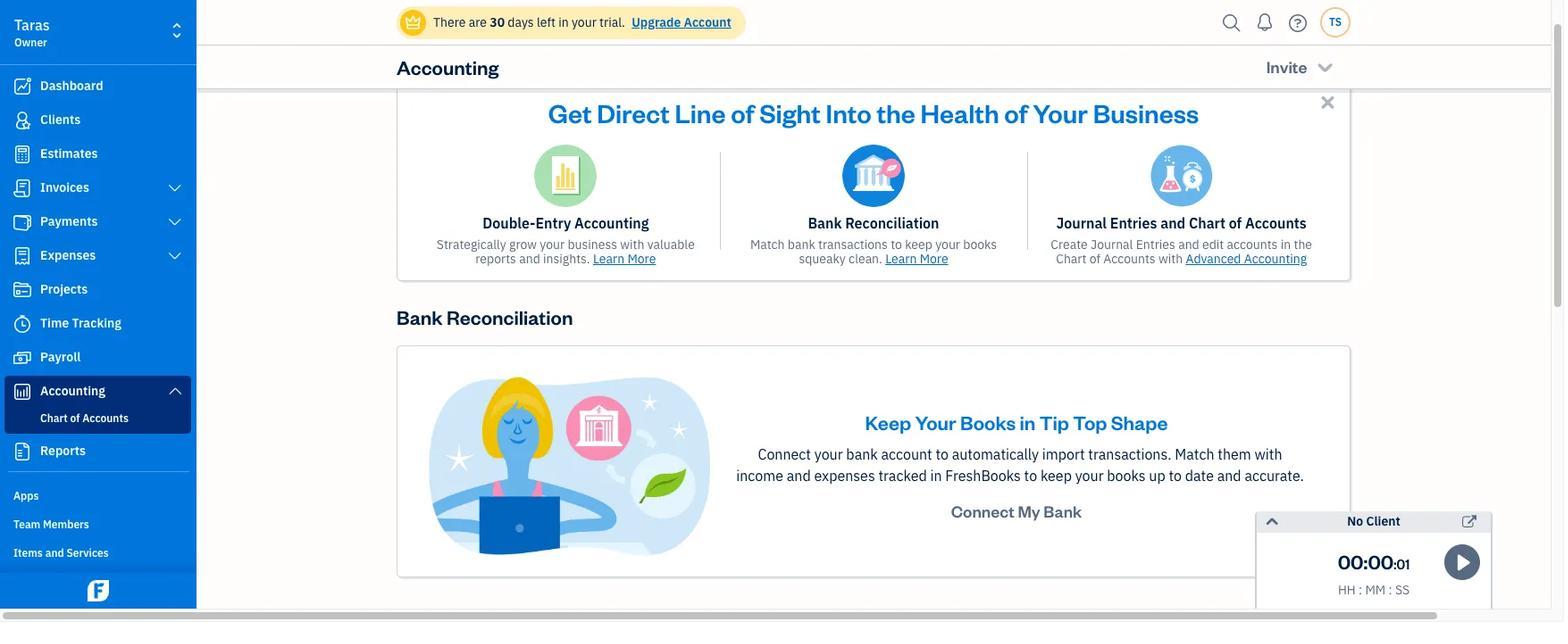 Task type: describe. For each thing, give the bounding box(es) containing it.
expenses
[[40, 248, 96, 264]]

your up expenses
[[815, 446, 843, 464]]

keep inside match bank transactions to keep your books squeaky clean.
[[905, 237, 933, 253]]

items and services
[[13, 547, 109, 560]]

valuable
[[648, 237, 695, 253]]

bank inside button
[[1044, 501, 1082, 522]]

grow
[[509, 237, 537, 253]]

time
[[40, 315, 69, 332]]

learn for entry
[[593, 251, 625, 267]]

notifications image
[[1251, 4, 1280, 40]]

to right up
[[1169, 467, 1182, 485]]

of right the line
[[731, 96, 755, 130]]

are
[[469, 14, 487, 30]]

books inside connect your bank account to automatically import transactions. match them with income and expenses tracked in freshbooks to keep your books up to date and accurate.
[[1107, 467, 1146, 485]]

estimate image
[[12, 146, 33, 164]]

time tracking
[[40, 315, 122, 332]]

them
[[1218, 446, 1252, 464]]

team members link
[[4, 511, 191, 538]]

2 00 from the left
[[1368, 550, 1394, 575]]

0 vertical spatial chart
[[1189, 214, 1226, 232]]

import
[[1043, 446, 1085, 464]]

team
[[13, 518, 40, 532]]

chevrondown image
[[1315, 58, 1336, 76]]

strategically
[[437, 237, 506, 253]]

chevron large down image for payments
[[167, 215, 183, 230]]

0 vertical spatial accounts
[[1246, 214, 1307, 232]]

no client
[[1348, 514, 1401, 530]]

0 vertical spatial journal
[[1057, 214, 1107, 232]]

ts
[[1330, 15, 1342, 29]]

invoices link
[[4, 172, 191, 205]]

direct
[[597, 96, 670, 130]]

expenses link
[[4, 240, 191, 273]]

clients
[[40, 112, 81, 128]]

connect for your
[[758, 446, 811, 464]]

of inside create journal entries and edit accounts in the chart of accounts with
[[1090, 251, 1101, 267]]

of up 'accounts'
[[1229, 214, 1242, 232]]

to inside match bank transactions to keep your books squeaky clean.
[[891, 237, 902, 253]]

items and services link
[[4, 540, 191, 567]]

connect your bank account to begin matching your bank transactions image
[[426, 375, 712, 558]]

tip
[[1040, 410, 1070, 435]]

accounting down there
[[397, 55, 499, 80]]

client
[[1367, 514, 1401, 530]]

main element
[[0, 0, 255, 623]]

taras
[[14, 16, 50, 34]]

chevron large down image for invoices
[[167, 181, 183, 196]]

your down import
[[1076, 467, 1104, 485]]

search image
[[1218, 9, 1247, 36]]

chart inside the main element
[[40, 412, 68, 425]]

squeaky
[[799, 251, 846, 267]]

time tracking link
[[4, 308, 191, 340]]

items
[[13, 547, 43, 560]]

more for double-entry accounting
[[628, 251, 656, 267]]

accounts
[[1227, 237, 1278, 253]]

of right health
[[1005, 96, 1028, 130]]

chart inside create journal entries and edit accounts in the chart of accounts with
[[1056, 251, 1087, 267]]

payments link
[[4, 206, 191, 239]]

ts button
[[1321, 7, 1351, 38]]

no
[[1348, 514, 1364, 530]]

dashboard image
[[12, 78, 33, 96]]

your left trial.
[[572, 14, 597, 30]]

double-entry accounting
[[483, 214, 649, 232]]

connect my bank button
[[935, 494, 1098, 530]]

left
[[537, 14, 556, 30]]

1 00 from the left
[[1338, 550, 1364, 575]]

business
[[1093, 96, 1199, 130]]

: up the mm
[[1364, 550, 1368, 575]]

mm
[[1366, 583, 1386, 599]]

0 vertical spatial entries
[[1111, 214, 1158, 232]]

payments
[[40, 214, 98, 230]]

accounts inside create journal entries and edit accounts in the chart of accounts with
[[1104, 251, 1156, 267]]

books
[[961, 410, 1016, 435]]

strategically grow your business with valuable reports and insights.
[[437, 237, 695, 267]]

journal entries and chart of accounts
[[1057, 214, 1307, 232]]

go to help image
[[1284, 9, 1313, 36]]

double-entry accounting image
[[535, 145, 597, 207]]

bank inside connect your bank account to automatically import transactions. match them with income and expenses tracked in freshbooks to keep your books up to date and accurate.
[[847, 446, 878, 464]]

close image
[[1318, 92, 1339, 113]]

upgrade
[[632, 14, 681, 30]]

freshbooks
[[946, 467, 1021, 485]]

learn more for double-entry accounting
[[593, 251, 656, 267]]

clients link
[[4, 105, 191, 137]]

0 vertical spatial reconciliation
[[846, 214, 940, 232]]

get direct line of sight into the health of your business
[[548, 96, 1199, 130]]

chart image
[[12, 383, 33, 401]]

date
[[1186, 467, 1214, 485]]

accounting up business
[[575, 214, 649, 232]]

estimates
[[40, 146, 98, 162]]

edit
[[1203, 237, 1224, 253]]

chart of accounts link
[[8, 408, 188, 430]]

learn more for bank reconciliation
[[886, 251, 949, 267]]

team members
[[13, 518, 89, 532]]

shape
[[1111, 410, 1168, 435]]

in left 'tip'
[[1020, 410, 1036, 435]]

health
[[921, 96, 1000, 130]]

up
[[1149, 467, 1166, 485]]

there
[[433, 14, 466, 30]]

and up create journal entries and edit accounts in the chart of accounts with
[[1161, 214, 1186, 232]]

my
[[1018, 501, 1041, 522]]

chevron large down image for accounting
[[167, 384, 183, 399]]

upgrade account link
[[628, 14, 732, 30]]

accounting right advanced
[[1245, 251, 1307, 267]]

connect your bank account to automatically import transactions. match them with income and expenses tracked in freshbooks to keep your books up to date and accurate.
[[737, 446, 1304, 485]]

ss
[[1396, 583, 1410, 599]]

chevron large down image for expenses
[[167, 249, 183, 264]]

create journal entries and edit accounts in the chart of accounts with
[[1051, 237, 1313, 267]]

0 vertical spatial bank reconciliation
[[808, 214, 940, 232]]

line
[[675, 96, 726, 130]]

accounts inside the main element
[[82, 412, 129, 425]]

invoice image
[[12, 180, 33, 197]]



Task type: locate. For each thing, give the bounding box(es) containing it.
report image
[[12, 443, 33, 461]]

bank left transactions on the top right of page
[[788, 237, 816, 253]]

1 horizontal spatial learn more
[[886, 251, 949, 267]]

1 learn more from the left
[[593, 251, 656, 267]]

to
[[891, 237, 902, 253], [936, 446, 949, 464], [1025, 467, 1038, 485], [1169, 467, 1182, 485]]

keep
[[905, 237, 933, 253], [1041, 467, 1072, 485]]

0 horizontal spatial with
[[620, 237, 645, 253]]

1 horizontal spatial books
[[1107, 467, 1146, 485]]

0 vertical spatial match
[[750, 237, 785, 253]]

of right create
[[1090, 251, 1101, 267]]

bank right "my"
[[1044, 501, 1082, 522]]

chevron large down image up projects link
[[167, 249, 183, 264]]

: right hh
[[1359, 583, 1363, 599]]

reconciliation up match bank transactions to keep your books squeaky clean.
[[846, 214, 940, 232]]

bank up transactions on the top right of page
[[808, 214, 842, 232]]

1 horizontal spatial reconciliation
[[846, 214, 940, 232]]

project image
[[12, 281, 33, 299]]

learn for reconciliation
[[886, 251, 917, 267]]

your right clean.
[[936, 237, 961, 253]]

reports
[[476, 251, 516, 267]]

with
[[620, 237, 645, 253], [1159, 251, 1183, 267], [1255, 446, 1283, 464]]

learn more right the "insights."
[[593, 251, 656, 267]]

bank reconciliation image
[[843, 145, 905, 207]]

chevron large down image down invoices link
[[167, 215, 183, 230]]

insights.
[[543, 251, 590, 267]]

accurate.
[[1245, 467, 1304, 485]]

connect inside connect your bank account to automatically import transactions. match them with income and expenses tracked in freshbooks to keep your books up to date and accurate.
[[758, 446, 811, 464]]

0 vertical spatial your
[[1033, 96, 1088, 130]]

and inside the main element
[[45, 547, 64, 560]]

1 horizontal spatial learn
[[886, 251, 917, 267]]

the right into
[[877, 96, 916, 130]]

1 vertical spatial journal
[[1091, 237, 1133, 253]]

the right 'accounts'
[[1294, 237, 1313, 253]]

and inside create journal entries and edit accounts in the chart of accounts with
[[1179, 237, 1200, 253]]

books
[[964, 237, 997, 253], [1107, 467, 1146, 485]]

dashboard link
[[4, 71, 191, 103]]

connect down freshbooks
[[951, 501, 1015, 522]]

learn more right clean.
[[886, 251, 949, 267]]

your inside match bank transactions to keep your books squeaky clean.
[[936, 237, 961, 253]]

connect up income
[[758, 446, 811, 464]]

: left "ss"
[[1389, 583, 1393, 599]]

journal right create
[[1091, 237, 1133, 253]]

your up account
[[915, 410, 957, 435]]

entries up create journal entries and edit accounts in the chart of accounts with
[[1111, 214, 1158, 232]]

days
[[508, 14, 534, 30]]

open in new window image
[[1463, 512, 1477, 533]]

chevron large down image up payments link
[[167, 181, 183, 196]]

2 vertical spatial chart
[[40, 412, 68, 425]]

entries down journal entries and chart of accounts
[[1136, 237, 1176, 253]]

keep right clean.
[[905, 237, 933, 253]]

1 vertical spatial match
[[1175, 446, 1215, 464]]

accounts right create
[[1104, 251, 1156, 267]]

bank down strategically
[[397, 305, 443, 330]]

with left valuable
[[620, 237, 645, 253]]

match left 'squeaky'
[[750, 237, 785, 253]]

advanced
[[1186, 251, 1242, 267]]

payroll link
[[4, 342, 191, 374]]

business
[[568, 237, 618, 253]]

resume timer image
[[1451, 553, 1476, 574]]

freshbooks image
[[84, 581, 113, 602]]

chart of accounts
[[40, 412, 129, 425]]

1 horizontal spatial match
[[1175, 446, 1215, 464]]

keep your books in tip top shape
[[865, 410, 1168, 435]]

tracked
[[879, 467, 927, 485]]

0 horizontal spatial accounts
[[82, 412, 129, 425]]

00 left 01
[[1368, 550, 1394, 575]]

timer image
[[12, 315, 33, 333]]

crown image
[[404, 13, 423, 32]]

income
[[737, 467, 784, 485]]

journal up create
[[1057, 214, 1107, 232]]

2 vertical spatial bank
[[1044, 501, 1082, 522]]

your inside strategically grow your business with valuable reports and insights.
[[540, 237, 565, 253]]

sight
[[760, 96, 821, 130]]

1 vertical spatial connect
[[951, 501, 1015, 522]]

1 horizontal spatial chart
[[1056, 251, 1087, 267]]

bank up expenses
[[847, 446, 878, 464]]

1 vertical spatial entries
[[1136, 237, 1176, 253]]

1 horizontal spatial bank
[[847, 446, 878, 464]]

with up accurate.
[[1255, 446, 1283, 464]]

services
[[67, 547, 109, 560]]

1 vertical spatial books
[[1107, 467, 1146, 485]]

and down them
[[1218, 467, 1242, 485]]

your
[[572, 14, 597, 30], [540, 237, 565, 253], [936, 237, 961, 253], [815, 446, 843, 464], [1076, 467, 1104, 485]]

chevron large down image inside payments link
[[167, 215, 183, 230]]

2 learn from the left
[[886, 251, 917, 267]]

there are 30 days left in your trial. upgrade account
[[433, 14, 732, 30]]

match inside connect your bank account to automatically import transactions. match them with income and expenses tracked in freshbooks to keep your books up to date and accurate.
[[1175, 446, 1215, 464]]

trial.
[[600, 14, 625, 30]]

1 vertical spatial the
[[1294, 237, 1313, 253]]

1 horizontal spatial accounts
[[1104, 251, 1156, 267]]

bank reconciliation up match bank transactions to keep your books squeaky clean.
[[808, 214, 940, 232]]

1 horizontal spatial bank
[[808, 214, 842, 232]]

0 horizontal spatial the
[[877, 96, 916, 130]]

your down the entry
[[540, 237, 565, 253]]

0 horizontal spatial reconciliation
[[447, 305, 573, 330]]

1 vertical spatial bank
[[397, 305, 443, 330]]

to right clean.
[[891, 237, 902, 253]]

hh
[[1339, 583, 1356, 599]]

connect inside button
[[951, 501, 1015, 522]]

0 horizontal spatial books
[[964, 237, 997, 253]]

1 vertical spatial your
[[915, 410, 957, 435]]

owner
[[14, 36, 47, 49]]

to up "my"
[[1025, 467, 1038, 485]]

1 horizontal spatial your
[[1033, 96, 1088, 130]]

of up reports
[[70, 412, 80, 425]]

top
[[1073, 410, 1108, 435]]

match bank transactions to keep your books squeaky clean.
[[750, 237, 997, 267]]

advanced accounting
[[1186, 251, 1307, 267]]

bank reconciliation down reports on the left top of the page
[[397, 305, 573, 330]]

learn right clean.
[[886, 251, 917, 267]]

accounting up the chart of accounts
[[40, 383, 105, 399]]

in
[[559, 14, 569, 30], [1281, 237, 1291, 253], [1020, 410, 1036, 435], [931, 467, 942, 485]]

books inside match bank transactions to keep your books squeaky clean.
[[964, 237, 997, 253]]

projects
[[40, 281, 88, 298]]

and down journal entries and chart of accounts
[[1179, 237, 1200, 253]]

in right tracked
[[931, 467, 942, 485]]

4 chevron large down image from the top
[[167, 384, 183, 399]]

00 up hh
[[1338, 550, 1364, 575]]

1 horizontal spatial connect
[[951, 501, 1015, 522]]

expand timer details image
[[1264, 512, 1281, 533]]

your
[[1033, 96, 1088, 130], [915, 410, 957, 435]]

journal inside create journal entries and edit accounts in the chart of accounts with
[[1091, 237, 1133, 253]]

books left create
[[964, 237, 997, 253]]

reconciliation down reports on the left top of the page
[[447, 305, 573, 330]]

bank
[[788, 237, 816, 253], [847, 446, 878, 464]]

in right left
[[559, 14, 569, 30]]

accounting link
[[4, 376, 191, 408]]

00
[[1338, 550, 1364, 575], [1368, 550, 1394, 575]]

1 horizontal spatial more
[[920, 251, 949, 267]]

1 vertical spatial keep
[[1041, 467, 1072, 485]]

in inside create journal entries and edit accounts in the chart of accounts with
[[1281, 237, 1291, 253]]

2 learn more from the left
[[886, 251, 949, 267]]

with inside create journal entries and edit accounts in the chart of accounts with
[[1159, 251, 1183, 267]]

reports link
[[4, 436, 191, 468]]

connect
[[758, 446, 811, 464], [951, 501, 1015, 522]]

of inside the main element
[[70, 412, 80, 425]]

2 horizontal spatial with
[[1255, 446, 1283, 464]]

0 horizontal spatial chart
[[40, 412, 68, 425]]

expenses
[[814, 467, 875, 485]]

learn right the "insights."
[[593, 251, 625, 267]]

payroll
[[40, 349, 81, 365]]

your left business
[[1033, 96, 1088, 130]]

keep down import
[[1041, 467, 1072, 485]]

0 horizontal spatial bank reconciliation
[[397, 305, 573, 330]]

in inside connect your bank account to automatically import transactions. match them with income and expenses tracked in freshbooks to keep your books up to date and accurate.
[[931, 467, 942, 485]]

client image
[[12, 112, 33, 130]]

learn more
[[593, 251, 656, 267], [886, 251, 949, 267]]

0 horizontal spatial bank
[[397, 305, 443, 330]]

match up date
[[1175, 446, 1215, 464]]

2 horizontal spatial chart
[[1189, 214, 1226, 232]]

get
[[548, 96, 592, 130]]

with inside connect your bank account to automatically import transactions. match them with income and expenses tracked in freshbooks to keep your books up to date and accurate.
[[1255, 446, 1283, 464]]

connect for my
[[951, 501, 1015, 522]]

and inside strategically grow your business with valuable reports and insights.
[[519, 251, 540, 267]]

and right items
[[45, 547, 64, 560]]

create
[[1051, 237, 1088, 253]]

dashboard
[[40, 78, 103, 94]]

to right account
[[936, 446, 949, 464]]

match
[[750, 237, 785, 253], [1175, 446, 1215, 464]]

expense image
[[12, 248, 33, 265]]

money image
[[12, 349, 33, 367]]

in right 'accounts'
[[1281, 237, 1291, 253]]

reports
[[40, 443, 86, 459]]

2 vertical spatial accounts
[[82, 412, 129, 425]]

1 vertical spatial accounts
[[1104, 251, 1156, 267]]

journal entries and chart of accounts image
[[1151, 145, 1213, 207]]

more for bank reconciliation
[[920, 251, 949, 267]]

reconciliation
[[846, 214, 940, 232], [447, 305, 573, 330]]

: up "ss"
[[1394, 557, 1397, 574]]

0 vertical spatial the
[[877, 96, 916, 130]]

members
[[43, 518, 89, 532]]

0 horizontal spatial your
[[915, 410, 957, 435]]

2 horizontal spatial bank
[[1044, 501, 1082, 522]]

estimates link
[[4, 139, 191, 171]]

1 horizontal spatial 00
[[1368, 550, 1394, 575]]

0 vertical spatial keep
[[905, 237, 933, 253]]

and right income
[[787, 467, 811, 485]]

accounts up 'accounts'
[[1246, 214, 1307, 232]]

accounting
[[397, 55, 499, 80], [575, 214, 649, 232], [1245, 251, 1307, 267], [40, 383, 105, 399]]

1 vertical spatial bank
[[847, 446, 878, 464]]

the inside create journal entries and edit accounts in the chart of accounts with
[[1294, 237, 1313, 253]]

accounting inside the main element
[[40, 383, 105, 399]]

bank reconciliation
[[808, 214, 940, 232], [397, 305, 573, 330]]

clean.
[[849, 251, 883, 267]]

0 horizontal spatial learn more
[[593, 251, 656, 267]]

projects link
[[4, 274, 191, 306]]

apps
[[13, 490, 39, 503]]

double-
[[483, 214, 536, 232]]

keep inside connect your bank account to automatically import transactions. match them with income and expenses tracked in freshbooks to keep your books up to date and accurate.
[[1041, 467, 1072, 485]]

invoices
[[40, 180, 89, 196]]

more right business
[[628, 251, 656, 267]]

account
[[881, 446, 933, 464]]

1 vertical spatial chart
[[1056, 251, 1087, 267]]

1 horizontal spatial bank reconciliation
[[808, 214, 940, 232]]

chevron large down image
[[167, 181, 183, 196], [167, 215, 183, 230], [167, 249, 183, 264], [167, 384, 183, 399]]

match inside match bank transactions to keep your books squeaky clean.
[[750, 237, 785, 253]]

0 horizontal spatial learn
[[593, 251, 625, 267]]

0 horizontal spatial bank
[[788, 237, 816, 253]]

0 vertical spatial bank
[[788, 237, 816, 253]]

entry
[[536, 214, 571, 232]]

1 more from the left
[[628, 251, 656, 267]]

invite
[[1267, 56, 1308, 77]]

1 vertical spatial bank reconciliation
[[397, 305, 573, 330]]

0 horizontal spatial more
[[628, 251, 656, 267]]

more right clean.
[[920, 251, 949, 267]]

0 horizontal spatial connect
[[758, 446, 811, 464]]

1 learn from the left
[[593, 251, 625, 267]]

connect my bank
[[951, 501, 1082, 522]]

and right reports on the left top of the page
[[519, 251, 540, 267]]

:
[[1364, 550, 1368, 575], [1394, 557, 1397, 574], [1359, 583, 1363, 599], [1389, 583, 1393, 599]]

accounts down 'accounting' link
[[82, 412, 129, 425]]

entries inside create journal entries and edit accounts in the chart of accounts with
[[1136, 237, 1176, 253]]

with down journal entries and chart of accounts
[[1159, 251, 1183, 267]]

transactions.
[[1089, 446, 1172, 464]]

1 vertical spatial reconciliation
[[447, 305, 573, 330]]

invite button
[[1251, 49, 1351, 85]]

30
[[490, 14, 505, 30]]

learn
[[593, 251, 625, 267], [886, 251, 917, 267]]

chevron large down image inside expenses "link"
[[167, 249, 183, 264]]

1 horizontal spatial with
[[1159, 251, 1183, 267]]

keep
[[865, 410, 912, 435]]

2 more from the left
[[920, 251, 949, 267]]

0 vertical spatial bank
[[808, 214, 842, 232]]

1 chevron large down image from the top
[[167, 181, 183, 196]]

chevron large down image up chart of accounts link
[[167, 384, 183, 399]]

0 vertical spatial connect
[[758, 446, 811, 464]]

0 horizontal spatial match
[[750, 237, 785, 253]]

account
[[684, 14, 732, 30]]

with inside strategically grow your business with valuable reports and insights.
[[620, 237, 645, 253]]

payment image
[[12, 214, 33, 231]]

3 chevron large down image from the top
[[167, 249, 183, 264]]

into
[[826, 96, 872, 130]]

01
[[1397, 557, 1410, 574]]

chevron large down image inside invoices link
[[167, 181, 183, 196]]

accounts
[[1246, 214, 1307, 232], [1104, 251, 1156, 267], [82, 412, 129, 425]]

books down transactions.
[[1107, 467, 1146, 485]]

transactions
[[819, 237, 888, 253]]

tracking
[[72, 315, 122, 332]]

2 chevron large down image from the top
[[167, 215, 183, 230]]

2 horizontal spatial accounts
[[1246, 214, 1307, 232]]

bank inside match bank transactions to keep your books squeaky clean.
[[788, 237, 816, 253]]

1 horizontal spatial the
[[1294, 237, 1313, 253]]

0 vertical spatial books
[[964, 237, 997, 253]]

0 horizontal spatial keep
[[905, 237, 933, 253]]

apps link
[[4, 483, 191, 509]]

entries
[[1111, 214, 1158, 232], [1136, 237, 1176, 253]]

0 horizontal spatial 00
[[1338, 550, 1364, 575]]

1 horizontal spatial keep
[[1041, 467, 1072, 485]]



Task type: vqa. For each thing, say whether or not it's contained in the screenshot.
Connect your bank account to automatically import transactions. Match them with income and expenses tracked in FreshBooks to keep your books up to date and accurate. on the bottom
yes



